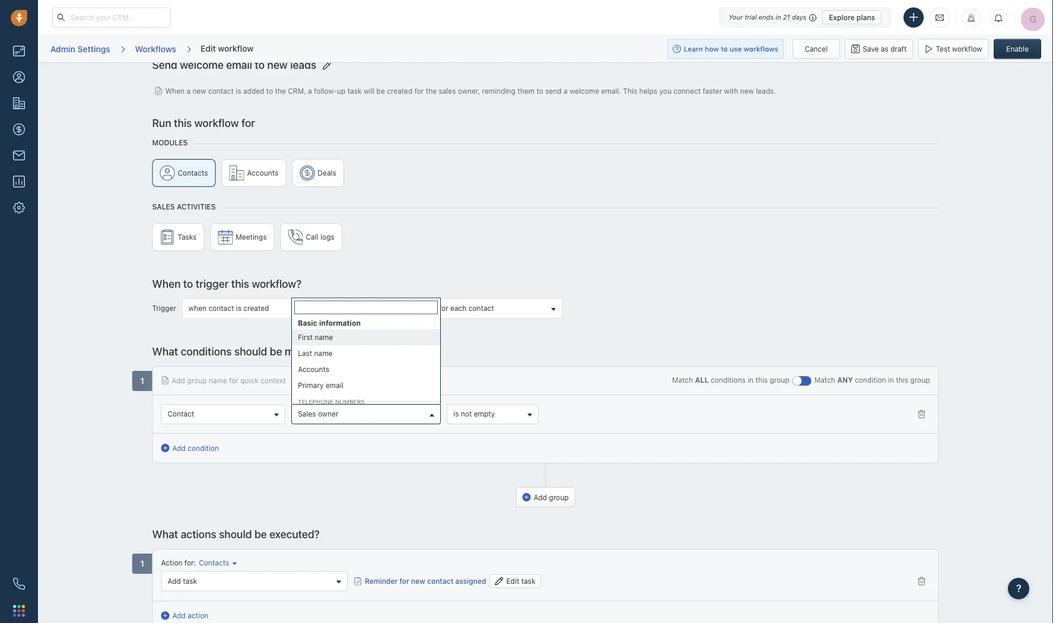 Task type: describe. For each thing, give the bounding box(es) containing it.
what actions should be executed?
[[152, 527, 320, 540]]

contact for when a new contact is added to the crm, a follow-up task will be created for the sales owner, reminding them to send a welcome email. this helps you connect faster with new leads.
[[208, 86, 234, 95]]

name for first name
[[315, 333, 333, 341]]

primary
[[298, 381, 324, 389]]

executed?
[[270, 527, 320, 540]]

new up run this workflow for
[[193, 86, 206, 95]]

add for add group
[[534, 493, 547, 501]]

for left sales
[[415, 86, 424, 95]]

and run this workflow
[[336, 304, 408, 312]]

match all conditions in this group
[[672, 376, 790, 384]]

this
[[623, 86, 638, 95]]

1 horizontal spatial task
[[348, 86, 362, 95]]

sales for sales owner
[[298, 410, 316, 418]]

:
[[194, 559, 196, 567]]

deals
[[318, 169, 336, 177]]

them
[[518, 86, 535, 95]]

add for add task
[[168, 576, 181, 585]]

edit task
[[507, 577, 536, 585]]

reminder for new contact assigned
[[365, 577, 486, 585]]

add action
[[172, 611, 208, 620]]

group for activities
[[152, 223, 939, 257]]

to left send
[[537, 86, 544, 95]]

primary email
[[298, 381, 344, 389]]

when for when a new contact is added to the crm, a follow-up task will be created for the sales owner, reminding them to send a welcome email. this helps you connect faster with new leads.
[[165, 86, 185, 95]]

and
[[336, 304, 349, 312]]

up
[[337, 86, 346, 95]]

workflow left once
[[378, 304, 408, 312]]

phone element
[[7, 572, 31, 596]]

group inside button
[[549, 493, 569, 501]]

be for met?
[[270, 345, 282, 357]]

last
[[298, 349, 312, 357]]

meetings
[[236, 233, 267, 241]]

match for match any condition in this group
[[815, 376, 836, 384]]

admin settings
[[50, 44, 110, 54]]

last name option
[[292, 345, 441, 361]]

add condition
[[172, 444, 219, 452]]

sales
[[439, 86, 456, 95]]

helps
[[640, 86, 658, 95]]

sales owner button
[[292, 404, 441, 424]]

0 vertical spatial contacts button
[[152, 159, 216, 187]]

telephone
[[298, 398, 334, 405]]

days
[[792, 13, 807, 21]]

sales activities
[[152, 202, 216, 211]]

what for what conditions should be met?
[[152, 345, 178, 357]]

when a new contact is added to the crm, a follow-up task will be created for the sales owner, reminding them to send a welcome email. this helps you connect faster with new leads.
[[165, 86, 776, 95]]

tasks
[[178, 233, 197, 241]]

numbers
[[335, 398, 365, 405]]

save as draft button
[[845, 39, 914, 59]]

quick
[[241, 376, 259, 384]]

edit task button
[[489, 574, 542, 588]]

meetings button
[[210, 223, 274, 251]]

basic
[[298, 319, 317, 327]]

name for last name
[[314, 349, 333, 357]]

first name option
[[292, 329, 441, 345]]

admin settings link
[[50, 40, 111, 58]]

2 the from the left
[[426, 86, 437, 95]]

actions
[[181, 527, 216, 540]]

met?
[[285, 345, 309, 357]]

each
[[451, 304, 467, 312]]

2 vertical spatial is
[[454, 410, 459, 418]]

accounts inside button
[[247, 169, 279, 177]]

add group name for quick context
[[172, 376, 286, 384]]

your
[[729, 13, 743, 21]]

contacts inside group
[[178, 169, 208, 177]]

contact for reminder for new contact assigned
[[427, 577, 454, 585]]

1 horizontal spatial welcome
[[570, 86, 600, 95]]

add for add condition
[[172, 444, 186, 452]]

1 vertical spatial conditions
[[711, 376, 746, 384]]

option containing basic information
[[292, 317, 441, 618]]

connect
[[674, 86, 701, 95]]

2 vertical spatial name
[[209, 376, 227, 384]]

0 horizontal spatial conditions
[[181, 345, 232, 357]]

sales owner
[[298, 410, 339, 418]]

1 vertical spatial contacts button
[[196, 558, 237, 568]]

when to trigger this workflow?
[[152, 277, 302, 290]]

workflows link
[[135, 40, 177, 58]]

for inside button
[[439, 304, 449, 312]]

new right with
[[741, 86, 754, 95]]

contact for once for each contact
[[469, 304, 494, 312]]

edit for edit workflow
[[201, 43, 216, 53]]

cancel button
[[793, 39, 840, 59]]

add action link
[[161, 610, 208, 621]]

will
[[364, 86, 375, 95]]

workflow right run
[[195, 116, 239, 129]]

any
[[838, 376, 853, 384]]

enable button
[[994, 39, 1042, 59]]

for right reminder
[[400, 577, 409, 585]]

add condition link
[[161, 442, 219, 453]]

send welcome email to new leads
[[152, 58, 316, 71]]

once for each contact button
[[414, 298, 563, 318]]

email.
[[602, 86, 621, 95]]

freshworks switcher image
[[13, 605, 25, 617]]

not
[[461, 410, 472, 418]]

draft
[[891, 45, 907, 53]]

group containing contacts
[[152, 159, 939, 193]]

sales for sales activities
[[152, 202, 175, 211]]

first
[[298, 333, 313, 341]]

for down added
[[242, 116, 255, 129]]

run
[[152, 116, 171, 129]]

action
[[161, 559, 183, 567]]

run this workflow for
[[152, 116, 255, 129]]

with
[[724, 86, 739, 95]]

logs
[[321, 233, 335, 241]]

reminder for new contact assigned link
[[354, 576, 486, 586]]

phone image
[[13, 578, 25, 590]]

your trial ends in 21 days
[[729, 13, 807, 21]]

leads
[[290, 58, 316, 71]]

follow-
[[314, 86, 337, 95]]

for left quick
[[229, 376, 239, 384]]

to up added
[[255, 58, 265, 71]]

assigned
[[456, 577, 486, 585]]

reminder
[[365, 577, 398, 585]]

faster
[[703, 86, 722, 95]]

group for information
[[292, 329, 441, 618]]

basic information
[[298, 319, 361, 327]]

new left leads
[[267, 58, 288, 71]]

created inside button
[[244, 304, 269, 312]]

test workflow
[[936, 45, 983, 53]]

in for conditions
[[748, 376, 754, 384]]



Task type: vqa. For each thing, say whether or not it's contained in the screenshot.
Your Freshsales setup guide
no



Task type: locate. For each thing, give the bounding box(es) containing it.
1 a from the left
[[187, 86, 191, 95]]

new right reminder
[[411, 577, 425, 585]]

None search field
[[294, 301, 438, 314]]

is
[[236, 86, 241, 95], [236, 304, 242, 312], [454, 410, 459, 418]]

1 what from the top
[[152, 345, 178, 357]]

1 the from the left
[[275, 86, 286, 95]]

0 horizontal spatial email
[[226, 58, 252, 71]]

action
[[188, 611, 208, 620]]

condition right any
[[855, 376, 887, 384]]

add action button
[[161, 610, 221, 622]]

group containing tasks
[[152, 223, 939, 257]]

run
[[351, 304, 362, 312]]

contacts button down the actions
[[196, 558, 237, 568]]

1 horizontal spatial created
[[387, 86, 413, 95]]

1 vertical spatial group
[[152, 223, 939, 257]]

a
[[187, 86, 191, 95], [308, 86, 312, 95], [564, 86, 568, 95]]

name down basic information at the bottom
[[315, 333, 333, 341]]

0 horizontal spatial welcome
[[180, 58, 224, 71]]

1 horizontal spatial edit
[[507, 577, 520, 585]]

when
[[189, 304, 207, 312]]

a up run this workflow for
[[187, 86, 191, 95]]

0 horizontal spatial task
[[183, 576, 197, 585]]

primary email option
[[292, 377, 441, 393]]

in
[[776, 13, 781, 21], [748, 376, 754, 384], [889, 376, 894, 384]]

enable
[[1007, 45, 1029, 53]]

workflow up send welcome email to new leads
[[218, 43, 254, 53]]

welcome
[[180, 58, 224, 71], [570, 86, 600, 95]]

save
[[863, 45, 879, 53]]

0 horizontal spatial created
[[244, 304, 269, 312]]

trial
[[745, 13, 757, 21]]

what
[[152, 345, 178, 357], [152, 527, 178, 540]]

0 vertical spatial name
[[315, 333, 333, 341]]

1 vertical spatial created
[[244, 304, 269, 312]]

name inside first name option
[[315, 333, 333, 341]]

3 a from the left
[[564, 86, 568, 95]]

accounts down "last name"
[[298, 365, 329, 373]]

accounts
[[247, 169, 279, 177], [298, 365, 329, 373]]

1 horizontal spatial in
[[776, 13, 781, 21]]

add inside add action link
[[172, 611, 186, 620]]

1 vertical spatial is
[[236, 304, 242, 312]]

test
[[936, 45, 951, 53]]

1 horizontal spatial email
[[326, 381, 344, 389]]

2 match from the left
[[815, 376, 836, 384]]

what for what actions should be executed?
[[152, 527, 178, 540]]

task down :
[[183, 576, 197, 585]]

add inside add condition link
[[172, 444, 186, 452]]

all
[[695, 376, 709, 384]]

workflow
[[218, 43, 254, 53], [953, 45, 983, 53], [195, 116, 239, 129], [378, 304, 408, 312]]

add task
[[168, 576, 197, 585]]

0 horizontal spatial match
[[672, 376, 693, 384]]

is down when to trigger this workflow?
[[236, 304, 242, 312]]

0 vertical spatial group
[[152, 159, 939, 193]]

contact right each
[[469, 304, 494, 312]]

welcome down edit workflow
[[180, 58, 224, 71]]

1 match from the left
[[672, 376, 693, 384]]

in for ends
[[776, 13, 781, 21]]

when for when to trigger this workflow?
[[152, 277, 181, 290]]

group containing first name
[[292, 329, 441, 618]]

in right all
[[748, 376, 754, 384]]

email down edit workflow
[[226, 58, 252, 71]]

when up trigger
[[152, 277, 181, 290]]

0 vertical spatial sales
[[152, 202, 175, 211]]

sales inside dropdown button
[[298, 410, 316, 418]]

contact down send welcome email to new leads
[[208, 86, 234, 95]]

send
[[152, 58, 177, 71]]

the left crm,
[[275, 86, 286, 95]]

to left trigger
[[183, 277, 193, 290]]

what conditions should be met?
[[152, 345, 309, 357]]

2 horizontal spatial be
[[377, 86, 385, 95]]

1 horizontal spatial be
[[270, 345, 282, 357]]

1 horizontal spatial the
[[426, 86, 437, 95]]

condition inside add condition link
[[188, 444, 219, 452]]

conditions up add group name for quick context
[[181, 345, 232, 357]]

add group button
[[516, 487, 575, 507]]

created
[[387, 86, 413, 95], [244, 304, 269, 312]]

1 horizontal spatial a
[[308, 86, 312, 95]]

task for edit task
[[522, 577, 536, 585]]

deals button
[[292, 159, 344, 187]]

admin
[[50, 44, 75, 54]]

call logs button
[[280, 223, 342, 251]]

name
[[315, 333, 333, 341], [314, 349, 333, 357], [209, 376, 227, 384]]

0 vertical spatial accounts
[[247, 169, 279, 177]]

1 vertical spatial email
[[326, 381, 344, 389]]

workflow inside "button"
[[953, 45, 983, 53]]

task right the up
[[348, 86, 362, 95]]

task right assigned
[[522, 577, 536, 585]]

reminding
[[482, 86, 516, 95]]

edit right assigned
[[507, 577, 520, 585]]

0 vertical spatial should
[[234, 345, 267, 357]]

0 horizontal spatial condition
[[188, 444, 219, 452]]

a right crm,
[[308, 86, 312, 95]]

should
[[234, 345, 267, 357], [219, 527, 252, 540]]

0 vertical spatial what
[[152, 345, 178, 357]]

should right the actions
[[219, 527, 252, 540]]

0 vertical spatial is
[[236, 86, 241, 95]]

you
[[660, 86, 672, 95]]

1 horizontal spatial match
[[815, 376, 836, 384]]

contacts right :
[[199, 559, 229, 567]]

0 vertical spatial welcome
[[180, 58, 224, 71]]

1 horizontal spatial condition
[[855, 376, 887, 384]]

name left quick
[[209, 376, 227, 384]]

1 horizontal spatial sales
[[298, 410, 316, 418]]

edit workflow
[[201, 43, 254, 53]]

what up "action" at the left
[[152, 527, 178, 540]]

contact button
[[161, 404, 286, 424]]

0 vertical spatial conditions
[[181, 345, 232, 357]]

plans
[[857, 13, 875, 21]]

1 vertical spatial welcome
[[570, 86, 600, 95]]

name down first name
[[314, 349, 333, 357]]

task for add task
[[183, 576, 197, 585]]

in right any
[[889, 376, 894, 384]]

created right will
[[387, 86, 413, 95]]

0 horizontal spatial sales
[[152, 202, 175, 211]]

1 vertical spatial accounts
[[298, 365, 329, 373]]

be right will
[[377, 86, 385, 95]]

email up telephone numbers
[[326, 381, 344, 389]]

send
[[546, 86, 562, 95]]

group
[[770, 376, 790, 384], [911, 376, 930, 384], [187, 376, 207, 384], [549, 493, 569, 501]]

should up quick
[[234, 345, 267, 357]]

trigger
[[196, 277, 229, 290]]

sales left activities
[[152, 202, 175, 211]]

accounts option
[[292, 361, 441, 377]]

once for each contact
[[421, 304, 494, 312]]

name inside last name option
[[314, 349, 333, 357]]

1 horizontal spatial accounts
[[298, 365, 329, 373]]

settings
[[78, 44, 110, 54]]

2 what from the top
[[152, 527, 178, 540]]

0 vertical spatial be
[[377, 86, 385, 95]]

task inside button
[[522, 577, 536, 585]]

information
[[319, 319, 361, 327]]

accounts left deals button
[[247, 169, 279, 177]]

to
[[255, 58, 265, 71], [266, 86, 273, 95], [537, 86, 544, 95], [183, 277, 193, 290]]

modules
[[152, 138, 188, 147]]

contact left assigned
[[427, 577, 454, 585]]

empty
[[474, 410, 495, 418]]

condition down "contact" button
[[188, 444, 219, 452]]

the left sales
[[426, 86, 437, 95]]

match left all
[[672, 376, 693, 384]]

0 vertical spatial created
[[387, 86, 413, 95]]

1 horizontal spatial conditions
[[711, 376, 746, 384]]

0 horizontal spatial in
[[748, 376, 754, 384]]

add for add group name for quick context
[[172, 376, 185, 384]]

owner
[[318, 410, 339, 418]]

cancel
[[805, 45, 828, 53]]

when down send
[[165, 86, 185, 95]]

conditions right all
[[711, 376, 746, 384]]

0 vertical spatial when
[[165, 86, 185, 95]]

1 vertical spatial name
[[314, 349, 333, 357]]

0 vertical spatial contacts
[[178, 169, 208, 177]]

as
[[881, 45, 889, 53]]

condition
[[855, 376, 887, 384], [188, 444, 219, 452]]

to right added
[[266, 86, 273, 95]]

2 horizontal spatial a
[[564, 86, 568, 95]]

created down workflow?
[[244, 304, 269, 312]]

0 vertical spatial condition
[[855, 376, 887, 384]]

a right send
[[564, 86, 568, 95]]

edit up send welcome email to new leads
[[201, 43, 216, 53]]

edit
[[201, 43, 216, 53], [507, 577, 520, 585]]

contacts up activities
[[178, 169, 208, 177]]

accounts button
[[222, 159, 286, 187]]

match left any
[[815, 376, 836, 384]]

contacts button down modules
[[152, 159, 216, 187]]

group
[[152, 159, 939, 193], [152, 223, 939, 257], [292, 329, 441, 618]]

add group
[[534, 493, 569, 501]]

add inside add task 'button'
[[168, 576, 181, 585]]

1 vertical spatial edit
[[507, 577, 520, 585]]

0 horizontal spatial a
[[187, 86, 191, 95]]

what down trigger
[[152, 345, 178, 357]]

accounts inside option
[[298, 365, 329, 373]]

telephone numbers
[[298, 398, 365, 405]]

workflow?
[[252, 277, 302, 290]]

be left executed?
[[255, 527, 267, 540]]

2 horizontal spatial in
[[889, 376, 894, 384]]

0 vertical spatial edit
[[201, 43, 216, 53]]

2 a from the left
[[308, 86, 312, 95]]

test workflow button
[[919, 39, 989, 59]]

action for :
[[161, 559, 196, 567]]

email image
[[936, 13, 944, 22]]

add inside add group button
[[534, 493, 547, 501]]

explore plans link
[[823, 10, 882, 24]]

1 vertical spatial condition
[[188, 444, 219, 452]]

is not empty button
[[447, 404, 539, 424]]

1 vertical spatial when
[[152, 277, 181, 290]]

in left 21
[[776, 13, 781, 21]]

edit for edit task
[[507, 577, 520, 585]]

when contact is created
[[189, 304, 269, 312]]

1 vertical spatial what
[[152, 527, 178, 540]]

add for add action
[[172, 611, 186, 620]]

be for executed?
[[255, 527, 267, 540]]

explore
[[829, 13, 855, 21]]

1 vertical spatial should
[[219, 527, 252, 540]]

1 vertical spatial sales
[[298, 410, 316, 418]]

for right "action" at the left
[[185, 559, 194, 567]]

0 horizontal spatial accounts
[[247, 169, 279, 177]]

should for actions
[[219, 527, 252, 540]]

be left met?
[[270, 345, 282, 357]]

trigger
[[152, 304, 176, 312]]

1 vertical spatial contacts
[[199, 559, 229, 567]]

is left added
[[236, 86, 241, 95]]

tasks button
[[152, 223, 204, 251]]

email inside option
[[326, 381, 344, 389]]

call
[[306, 233, 319, 241]]

first name
[[298, 333, 333, 341]]

edit inside button
[[507, 577, 520, 585]]

1 vertical spatial be
[[270, 345, 282, 357]]

task inside 'button'
[[183, 576, 197, 585]]

task
[[348, 86, 362, 95], [183, 576, 197, 585], [522, 577, 536, 585]]

Search your CRM... text field
[[52, 7, 171, 28]]

once
[[421, 304, 437, 312]]

for left each
[[439, 304, 449, 312]]

contact right when
[[209, 304, 234, 312]]

be
[[377, 86, 385, 95], [270, 345, 282, 357], [255, 527, 267, 540]]

2 vertical spatial group
[[292, 329, 441, 618]]

2 horizontal spatial task
[[522, 577, 536, 585]]

is left not
[[454, 410, 459, 418]]

owner,
[[458, 86, 480, 95]]

match for match all conditions in this group
[[672, 376, 693, 384]]

save as draft
[[863, 45, 907, 53]]

should for conditions
[[234, 345, 267, 357]]

workflow right test
[[953, 45, 983, 53]]

welcome left email.
[[570, 86, 600, 95]]

0 horizontal spatial be
[[255, 527, 267, 540]]

2 vertical spatial be
[[255, 527, 267, 540]]

0 horizontal spatial the
[[275, 86, 286, 95]]

context
[[261, 376, 286, 384]]

for
[[415, 86, 424, 95], [242, 116, 255, 129], [439, 304, 449, 312], [229, 376, 239, 384], [185, 559, 194, 567], [400, 577, 409, 585]]

option
[[292, 317, 441, 618]]

0 horizontal spatial edit
[[201, 43, 216, 53]]

this
[[174, 116, 192, 129], [231, 277, 249, 290], [364, 304, 376, 312], [756, 376, 768, 384], [896, 376, 909, 384]]

0 vertical spatial email
[[226, 58, 252, 71]]

in for condition
[[889, 376, 894, 384]]

explore plans
[[829, 13, 875, 21]]

sales down telephone
[[298, 410, 316, 418]]



